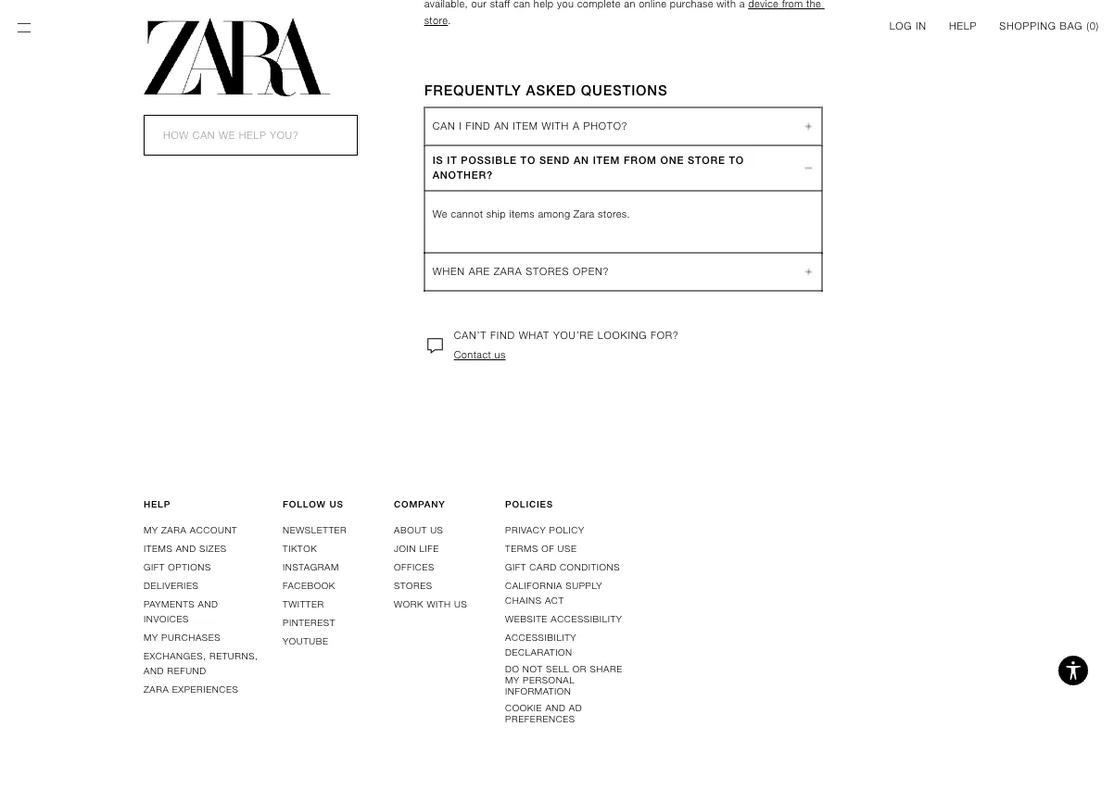 Task type: describe. For each thing, give the bounding box(es) containing it.
youtube
[[283, 636, 329, 647]]

website
[[505, 614, 548, 625]]

send
[[539, 155, 570, 166]]

zara
[[574, 208, 595, 220]]

twitter
[[283, 599, 324, 610]]

possible
[[461, 155, 517, 166]]

asked
[[526, 82, 576, 98]]

item inside "dropdown button"
[[513, 120, 538, 132]]

offices
[[394, 562, 435, 573]]

preferences
[[505, 714, 575, 725]]

items
[[144, 543, 173, 555]]

item inside is it possible to send an item from one store to another?
[[593, 155, 620, 166]]

about us join life offices stores work with us
[[394, 525, 468, 610]]

frequently asked questions
[[424, 82, 668, 98]]

information
[[505, 686, 571, 697]]

among
[[538, 208, 570, 220]]

1 vertical spatial zara
[[161, 525, 187, 536]]

0 vertical spatial help
[[949, 20, 977, 32]]

gift
[[144, 562, 165, 573]]

act
[[545, 595, 564, 606]]

2 to from the left
[[729, 155, 744, 166]]

sizes
[[199, 543, 227, 555]]

follow us
[[283, 499, 344, 510]]

another?
[[433, 169, 493, 181]]

experiences
[[172, 684, 239, 695]]

about
[[394, 525, 427, 536]]

returns,
[[209, 651, 258, 662]]

device
[[748, 0, 779, 10]]

and
[[545, 703, 566, 714]]

us inside 'can't find what you're looking for? contact us'
[[495, 349, 506, 361]]

follow
[[283, 499, 326, 510]]

privacy
[[505, 525, 546, 536]]

find
[[466, 120, 491, 132]]

we
[[433, 208, 448, 220]]

terms
[[505, 543, 538, 555]]

can't find what you're looking for? contact us
[[454, 330, 679, 361]]

a
[[573, 120, 580, 132]]

declaration
[[505, 647, 572, 658]]

open?
[[573, 266, 609, 277]]

one
[[660, 155, 684, 166]]

can i find an item with a photo?
[[433, 120, 628, 132]]

device from the store link
[[424, 0, 825, 26]]

1 vertical spatial help
[[144, 499, 171, 510]]

facebook
[[283, 581, 335, 592]]

twitter link
[[283, 599, 324, 610]]

is it possible to send an item from one store to another? button
[[425, 146, 822, 191]]

from
[[624, 155, 657, 166]]

tiktok link
[[283, 543, 317, 555]]

do
[[505, 664, 520, 675]]

cookie and ad preferences button
[[505, 703, 626, 725]]

looking
[[598, 330, 647, 341]]

instagram link
[[283, 562, 339, 573]]

0 vertical spatial accessibility
[[551, 614, 622, 625]]

store
[[688, 155, 725, 166]]

device from the store
[[424, 0, 825, 26]]

instagram
[[283, 562, 339, 573]]

youtube link
[[283, 636, 329, 647]]

policies
[[505, 499, 553, 510]]

accessibility image
[[1055, 653, 1092, 690]]

terms of use link
[[505, 543, 577, 555]]

you're
[[553, 330, 594, 341]]

pinterest link
[[283, 618, 335, 629]]

newsletter
[[283, 525, 347, 536]]

california supply chains act link
[[505, 581, 603, 606]]

)
[[1096, 20, 1099, 32]]

How can we help you? search field
[[144, 115, 358, 156]]

an inside is it possible to send an item from one store to another?
[[574, 155, 589, 166]]

tiktok
[[283, 543, 317, 555]]

work with us link
[[394, 599, 468, 610]]

less image inside is it possible to send an item from one store to another? dropdown button
[[803, 157, 814, 179]]

deliveries
[[144, 581, 199, 592]]

when are zara stores open? button
[[425, 253, 822, 290]]

website accessibility link
[[505, 614, 622, 625]]

company
[[394, 499, 445, 510]]

zara logo united states. image
[[144, 19, 331, 96]]

items and sizes link
[[144, 543, 227, 555]]

work
[[394, 599, 424, 610]]

privacy policy link
[[505, 525, 585, 536]]

my zara account link
[[144, 525, 238, 536]]

open menu image
[[15, 19, 33, 37]]

(
[[1087, 20, 1090, 32]]

stores.
[[598, 208, 630, 220]]

plus image for when are zara stores open?
[[803, 261, 814, 283]]

shopping
[[999, 20, 1056, 32]]

purchases
[[161, 632, 221, 644]]

when are zara stores open?
[[433, 266, 609, 277]]

store
[[424, 15, 448, 26]]

can i find an item with a photo? button
[[425, 108, 822, 145]]



Task type: locate. For each thing, give the bounding box(es) containing it.
payments
[[144, 599, 195, 610]]

zara down refund at the bottom left of the page
[[144, 684, 169, 695]]

california
[[505, 581, 563, 592]]

exchanges, returns, and refund link
[[144, 651, 258, 677]]

us right follow
[[329, 499, 344, 510]]

join
[[394, 543, 416, 555]]

contact
[[454, 349, 491, 361]]

an right send
[[574, 155, 589, 166]]

items
[[509, 208, 535, 220]]

0 horizontal spatial item
[[513, 120, 538, 132]]

not
[[523, 664, 543, 675]]

1 horizontal spatial help
[[949, 20, 977, 32]]

my up items
[[144, 525, 158, 536]]

pinterest
[[283, 618, 335, 629]]

use
[[558, 543, 577, 555]]

less image
[[798, 121, 820, 132], [803, 157, 814, 179], [798, 266, 820, 277]]

supply
[[566, 581, 603, 592]]

zara up items and sizes link
[[161, 525, 187, 536]]

frequently
[[424, 82, 522, 98]]

to left send
[[521, 155, 536, 166]]

help
[[949, 20, 977, 32], [144, 499, 171, 510]]

newsletter link
[[283, 525, 347, 536]]

0 vertical spatial my
[[144, 525, 158, 536]]

accessibility up the declaration
[[505, 632, 577, 644]]

to right store
[[729, 155, 744, 166]]

an right find
[[494, 120, 509, 132]]

2 vertical spatial less image
[[798, 266, 820, 277]]

less image for when are zara stores open?
[[798, 266, 820, 277]]

accessibility down the supply
[[551, 614, 622, 625]]

my
[[144, 525, 158, 536], [144, 632, 158, 644]]

zara
[[494, 266, 522, 277], [161, 525, 187, 536], [144, 684, 169, 695]]

bag
[[1060, 20, 1083, 32]]

with
[[542, 120, 569, 132]]

the
[[807, 0, 821, 10]]

0 vertical spatial an
[[494, 120, 509, 132]]

0 vertical spatial plus image
[[803, 115, 814, 137]]

what
[[519, 330, 550, 341]]

1 my from the top
[[144, 525, 158, 536]]

item
[[513, 120, 538, 132], [593, 155, 620, 166]]

stores link
[[394, 581, 433, 592]]

an inside "dropdown button"
[[494, 120, 509, 132]]

find
[[490, 330, 515, 341]]

us right with
[[454, 599, 468, 610]]

0 vertical spatial less image
[[798, 121, 820, 132]]

1 horizontal spatial to
[[729, 155, 744, 166]]

in
[[916, 20, 927, 32]]

account
[[190, 525, 238, 536]]

we cannot ship items among zara stores.
[[433, 208, 630, 220]]

0 vertical spatial item
[[513, 120, 538, 132]]

my zara account items and sizes gift options deliveries payments and invoices my purchases exchanges, returns, and refund zara experiences
[[144, 525, 258, 695]]

us
[[495, 349, 506, 361], [329, 499, 344, 510], [430, 525, 444, 536], [454, 599, 468, 610]]

sell
[[546, 664, 570, 675]]

from
[[782, 0, 803, 10]]

zara right are
[[494, 266, 522, 277]]

1 to from the left
[[521, 155, 536, 166]]

questions
[[581, 82, 668, 98]]

or
[[573, 664, 587, 675]]

is it possible to send an item from one store to another?
[[433, 155, 744, 181]]

1 vertical spatial less image
[[803, 157, 814, 179]]

gift card conditions link
[[505, 562, 620, 573]]

less image for can i find an item with a photo?
[[798, 121, 820, 132]]

and up purchases
[[198, 599, 218, 610]]

1 vertical spatial and
[[198, 599, 218, 610]]

gift
[[505, 562, 526, 573]]

my
[[505, 675, 520, 686]]

1 horizontal spatial item
[[593, 155, 620, 166]]

0 horizontal spatial to
[[521, 155, 536, 166]]

1 horizontal spatial an
[[574, 155, 589, 166]]

plus image inside "when are zara stores open?" dropdown button
[[803, 261, 814, 283]]

help link
[[949, 19, 977, 33]]

item left with
[[513, 120, 538, 132]]

chains
[[505, 595, 542, 606]]

0 horizontal spatial and
[[144, 666, 164, 677]]

1 horizontal spatial and
[[176, 543, 196, 555]]

1 plus image from the top
[[803, 115, 814, 137]]

plus image inside can i find an item with a photo? "dropdown button"
[[803, 115, 814, 137]]

an
[[494, 120, 509, 132], [574, 155, 589, 166]]

gift options link
[[144, 562, 211, 573]]

stores
[[394, 581, 433, 592]]

cannot
[[451, 208, 483, 220]]

2 plus image from the top
[[803, 261, 814, 283]]

privacy policy terms of use gift card conditions california supply chains act website accessibility accessibility declaration do not sell or share my personal information cookie and ad preferences
[[505, 525, 623, 725]]

accessibility
[[551, 614, 622, 625], [505, 632, 577, 644]]

2 horizontal spatial and
[[198, 599, 218, 610]]

payments and invoices link
[[144, 599, 218, 625]]

us down find
[[495, 349, 506, 361]]

photo?
[[583, 120, 628, 132]]

zara inside "when are zara stores open?" dropdown button
[[494, 266, 522, 277]]

log
[[890, 20, 912, 32]]

join life link
[[394, 543, 439, 555]]

log in link
[[890, 19, 927, 33]]

1 vertical spatial an
[[574, 155, 589, 166]]

for?
[[651, 330, 679, 341]]

plus image
[[803, 115, 814, 137], [803, 261, 814, 283]]

are
[[469, 266, 490, 277]]

0 status
[[1090, 20, 1096, 32]]

2 vertical spatial and
[[144, 666, 164, 677]]

and down exchanges, on the left of the page
[[144, 666, 164, 677]]

plus image for can i find an item with a photo?
[[803, 115, 814, 137]]

item left from
[[593, 155, 620, 166]]

and up options
[[176, 543, 196, 555]]

refund
[[167, 666, 206, 677]]

0 vertical spatial and
[[176, 543, 196, 555]]

1 vertical spatial my
[[144, 632, 158, 644]]

2 vertical spatial zara
[[144, 684, 169, 695]]

1 vertical spatial accessibility
[[505, 632, 577, 644]]

.
[[448, 15, 451, 26]]

life
[[419, 543, 439, 555]]

log in
[[890, 20, 927, 32]]

0 vertical spatial zara
[[494, 266, 522, 277]]

of
[[541, 543, 554, 555]]

zara experiences link
[[144, 684, 239, 695]]

deliveries link
[[144, 581, 199, 592]]

1 vertical spatial item
[[593, 155, 620, 166]]

0 horizontal spatial an
[[494, 120, 509, 132]]

i
[[459, 120, 462, 132]]

can't
[[454, 330, 487, 341]]

less image inside "when are zara stores open?" dropdown button
[[798, 266, 820, 277]]

us up "life" in the bottom left of the page
[[430, 525, 444, 536]]

shopping bag ( 0 )
[[999, 20, 1099, 32]]

help right in
[[949, 20, 977, 32]]

is
[[433, 155, 443, 166]]

2 my from the top
[[144, 632, 158, 644]]

and
[[176, 543, 196, 555], [198, 599, 218, 610], [144, 666, 164, 677]]

less image inside can i find an item with a photo? "dropdown button"
[[798, 121, 820, 132]]

ship
[[487, 208, 506, 220]]

newsletter tiktok instagram facebook twitter pinterest youtube
[[283, 525, 347, 647]]

personal
[[523, 675, 575, 686]]

my down invoices
[[144, 632, 158, 644]]

0 horizontal spatial help
[[144, 499, 171, 510]]

1 vertical spatial plus image
[[803, 261, 814, 283]]

help up 'my zara account' link
[[144, 499, 171, 510]]



Task type: vqa. For each thing, say whether or not it's contained in the screenshot.
Frequently Asked Questions
yes



